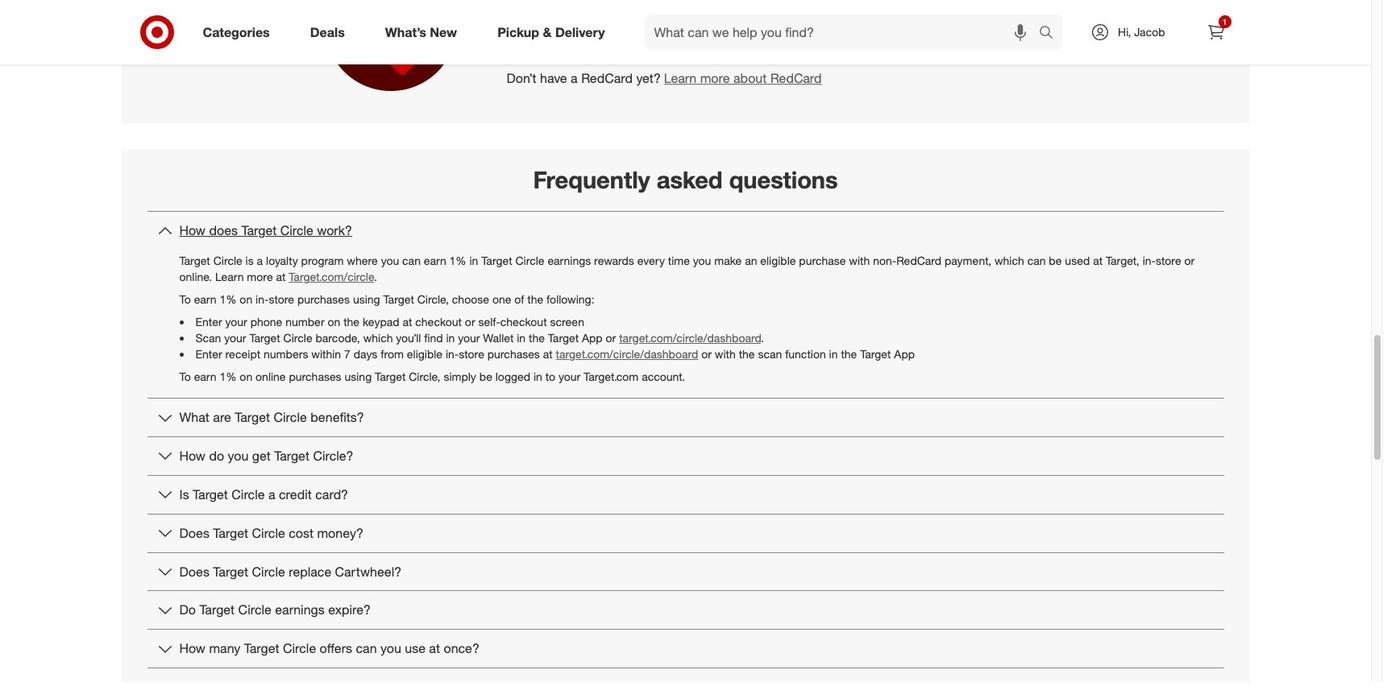 Task type: describe. For each thing, give the bounding box(es) containing it.
at inside how many target circle offers can you use at once? "dropdown button"
[[429, 641, 440, 657]]

have
[[540, 70, 567, 87]]

store inside enter your phone number on the keypad at checkout or self-checkout screen scan your target circle barcode, which you'll find in your wallet in the target app or target.com/circle/dashboard . enter receipt numbers within 7 days from eligible in-store purchases at target.com/circle/dashboard or with the scan function in the target app
[[459, 348, 484, 361]]

receiving
[[666, 15, 722, 31]]

0 vertical spatial purchases
[[297, 293, 350, 306]]

target inside does target circle cost money? dropdown button
[[213, 525, 248, 542]]

new
[[430, 24, 457, 40]]

pickup & delivery link
[[484, 15, 625, 50]]

get
[[252, 448, 271, 464]]

you right time
[[693, 254, 711, 268]]

categories link
[[189, 15, 290, 50]]

does target circle replace cartwheel?
[[179, 564, 402, 580]]

the right one
[[528, 293, 544, 306]]

where
[[347, 254, 378, 268]]

barcode,
[[316, 331, 360, 345]]

target inside how do you get target circle? dropdown button
[[274, 448, 310, 464]]

questions
[[729, 165, 838, 194]]

which inside target circle is a loyalty program where you can earn 1% in target circle earnings rewards every time you make an eligible purchase with non-redcard payment, which can be used at target, in-store or online. learn more at
[[995, 254, 1025, 268]]

target up 5%
[[536, 15, 574, 31]]

target inside 'does target circle replace cartwheel?' dropdown button
[[213, 564, 248, 580]]

redcard inside target circle is a loyalty program where you can earn 1% in target circle earnings rewards every time you make an eligible purchase with non-redcard payment, which can be used at target, in-store or online. learn more at
[[897, 254, 942, 268]]

yet?
[[636, 70, 661, 87]]

join target circle to start receiving the benefits of voting and offers. you'll continue to save 5% when you pay with your redcard, instead of earning 1% with target circle.
[[507, 15, 1033, 52]]

with down the start
[[650, 36, 676, 52]]

delivery
[[555, 24, 605, 40]]

once?
[[444, 641, 480, 657]]

to for to earn 1% on in-store purchases using target circle, choose one of the following:
[[179, 293, 191, 306]]

1% up scan
[[220, 293, 237, 306]]

0 horizontal spatial be
[[479, 370, 493, 384]]

offers.
[[886, 15, 924, 31]]

self-
[[478, 315, 501, 329]]

0 vertical spatial circle,
[[417, 293, 449, 306]]

target down you'll
[[938, 36, 976, 52]]

one
[[493, 293, 512, 306]]

does for does target circle replace cartwheel?
[[179, 564, 210, 580]]

logged
[[496, 370, 531, 384]]

0 vertical spatial using
[[353, 293, 380, 306]]

on for purchases
[[240, 370, 252, 384]]

target right function
[[860, 348, 891, 361]]

earnings inside do target circle earnings expire? dropdown button
[[275, 603, 325, 619]]

eligible inside target circle is a loyalty program where you can earn 1% in target circle earnings rewards every time you make an eligible purchase with non-redcard payment, which can be used at target, in-store or online. learn more at
[[761, 254, 796, 268]]

circle?
[[313, 448, 354, 464]]

find
[[424, 331, 443, 345]]

do
[[179, 603, 196, 619]]

receipt
[[225, 348, 261, 361]]

be inside target circle is a loyalty program where you can earn 1% in target circle earnings rewards every time you make an eligible purchase with non-redcard payment, which can be used at target, in-store or online. learn more at
[[1049, 254, 1062, 268]]

or left the self- in the top left of the page
[[465, 315, 475, 329]]

in- inside enter your phone number on the keypad at checkout or self-checkout screen scan your target circle barcode, which you'll find in your wallet in the target app or target.com/circle/dashboard . enter receipt numbers within 7 days from eligible in-store purchases at target.com/circle/dashboard or with the scan function in the target app
[[446, 348, 459, 361]]

&
[[543, 24, 552, 40]]

use
[[405, 641, 426, 657]]

how many target circle offers can you use at once?
[[179, 641, 480, 657]]

What can we help you find? suggestions appear below search field
[[645, 15, 1043, 50]]

0 horizontal spatial of
[[515, 293, 524, 306]]

what are target circle benefits? button
[[147, 399, 1224, 437]]

eligible inside enter your phone number on the keypad at checkout or self-checkout screen scan your target circle barcode, which you'll find in your wallet in the target app or target.com/circle/dashboard . enter receipt numbers within 7 days from eligible in-store purchases at target.com/circle/dashboard or with the scan function in the target app
[[407, 348, 443, 361]]

deals link
[[296, 15, 365, 50]]

screen
[[550, 315, 584, 329]]

program
[[301, 254, 344, 268]]

to earn 1% on in-store purchases using target circle, choose one of the following:
[[179, 293, 595, 306]]

1% inside join target circle to start receiving the benefits of voting and offers. you'll continue to save 5% when you pay with your redcard, instead of earning 1% with target circle.
[[885, 36, 905, 52]]

with down offers.
[[909, 36, 935, 52]]

1 link
[[1198, 15, 1234, 50]]

1 enter from the top
[[196, 315, 222, 329]]

frequently asked questions
[[533, 165, 838, 194]]

instead
[[771, 36, 816, 52]]

is target circle a credit card?
[[179, 487, 348, 503]]

non-
[[873, 254, 897, 268]]

pickup
[[498, 24, 539, 40]]

following:
[[547, 293, 595, 306]]

2 enter from the top
[[196, 348, 222, 361]]

expire?
[[328, 603, 371, 619]]

is target circle a credit card? button
[[147, 476, 1224, 514]]

in right logged
[[534, 370, 543, 384]]

phone
[[250, 315, 282, 329]]

0 horizontal spatial to
[[546, 370, 556, 384]]

rewards
[[594, 254, 634, 268]]

target.com/circle .
[[289, 270, 377, 284]]

1 horizontal spatial redcard
[[771, 70, 822, 87]]

continue
[[964, 15, 1017, 31]]

benefits?
[[311, 410, 364, 426]]

how for how does target circle work?
[[179, 223, 206, 239]]

1% down receipt
[[220, 370, 237, 384]]

can inside "dropdown button"
[[356, 641, 377, 657]]

when
[[562, 36, 595, 52]]

save
[[507, 36, 535, 52]]

offers
[[320, 641, 352, 657]]

redcard,
[[710, 36, 768, 52]]

the up barcode,
[[344, 315, 360, 329]]

your left phone on the left of the page
[[225, 315, 247, 329]]

1 vertical spatial of
[[820, 36, 832, 52]]

how many target circle offers can you use at once? button
[[147, 631, 1224, 668]]

voting
[[818, 15, 856, 31]]

target down screen
[[548, 331, 579, 345]]

what's new
[[385, 24, 457, 40]]

circle inside enter your phone number on the keypad at checkout or self-checkout screen scan your target circle barcode, which you'll find in your wallet in the target app or target.com/circle/dashboard . enter receipt numbers within 7 days from eligible in-store purchases at target.com/circle/dashboard or with the scan function in the target app
[[283, 331, 313, 345]]

5%
[[538, 36, 558, 52]]

start
[[633, 15, 663, 31]]

enter your phone number on the keypad at checkout or self-checkout screen scan your target circle barcode, which you'll find in your wallet in the target app or target.com/circle/dashboard . enter receipt numbers within 7 days from eligible in-store purchases at target.com/circle/dashboard or with the scan function in the target app
[[196, 315, 915, 361]]

the right function
[[841, 348, 857, 361]]

you inside dropdown button
[[228, 448, 249, 464]]

join
[[507, 15, 533, 31]]

wallet
[[483, 331, 514, 345]]

your up receipt
[[224, 331, 246, 345]]

circle.
[[980, 36, 1019, 52]]

do
[[209, 448, 224, 464]]

7
[[344, 348, 351, 361]]

target down phone on the left of the page
[[249, 331, 280, 345]]

to for to earn 1% on online purchases using target circle, simply be logged in to your target.com account.
[[179, 370, 191, 384]]

target down from
[[375, 370, 406, 384]]

you inside "dropdown button"
[[381, 641, 401, 657]]

0 vertical spatial .
[[374, 270, 377, 284]]

what's
[[385, 24, 426, 40]]

target inside how does target circle work? dropdown button
[[241, 223, 277, 239]]

2
[[1019, 36, 1023, 45]]

scan
[[196, 331, 221, 345]]

circle inside join target circle to start receiving the benefits of voting and offers. you'll continue to save 5% when you pay with your redcard, instead of earning 1% with target circle.
[[578, 15, 614, 31]]

earn for to earn 1% on in-store purchases using target circle, choose one of the following:
[[194, 293, 216, 306]]

at up "you'll"
[[403, 315, 412, 329]]

do target circle earnings expire? button
[[147, 592, 1224, 630]]

you'll
[[396, 331, 421, 345]]

target.com
[[584, 370, 639, 384]]

online
[[256, 370, 286, 384]]

target up one
[[482, 254, 512, 268]]

search
[[1032, 25, 1071, 42]]

target,
[[1106, 254, 1140, 268]]



Task type: locate. For each thing, give the bounding box(es) containing it.
1 horizontal spatial which
[[995, 254, 1025, 268]]

1 horizontal spatial earnings
[[548, 254, 591, 268]]

1 horizontal spatial be
[[1049, 254, 1062, 268]]

your inside join target circle to start receiving the benefits of voting and offers. you'll continue to save 5% when you pay with your redcard, instead of earning 1% with target circle.
[[679, 36, 706, 52]]

target.com/circle
[[289, 270, 374, 284]]

1 vertical spatial target.com/circle/dashboard
[[556, 348, 699, 361]]

to
[[617, 15, 630, 31], [1021, 15, 1033, 31], [546, 370, 556, 384]]

with left non- in the top right of the page
[[849, 254, 870, 268]]

target inside what are target circle benefits? dropdown button
[[235, 410, 270, 426]]

in- inside target circle is a loyalty program where you can earn 1% in target circle earnings rewards every time you make an eligible purchase with non-redcard payment, which can be used at target, in-store or online. learn more at
[[1143, 254, 1156, 268]]

0 horizontal spatial which
[[363, 331, 393, 345]]

you right the do
[[228, 448, 249, 464]]

can right offers
[[356, 641, 377, 657]]

purchase
[[799, 254, 846, 268]]

0 vertical spatial does
[[179, 525, 210, 542]]

how does target circle work?
[[179, 223, 352, 239]]

target.com/circle/dashboard up 'target.com'
[[556, 348, 699, 361]]

store inside target circle is a loyalty program where you can earn 1% in target circle earnings rewards every time you make an eligible purchase with non-redcard payment, which can be used at target, in-store or online. learn more at
[[1156, 254, 1182, 268]]

target inside do target circle earnings expire? dropdown button
[[199, 603, 235, 619]]

target circle is a loyalty program where you can earn 1% in target circle earnings rewards every time you make an eligible purchase with non-redcard payment, which can be used at target, in-store or online. learn more at
[[179, 254, 1195, 284]]

to earn 1% on online purchases using target circle, simply be logged in to your target.com account.
[[179, 370, 686, 384]]

learn right yet?
[[664, 70, 697, 87]]

0 horizontal spatial redcard
[[581, 70, 633, 87]]

in inside target circle is a loyalty program where you can earn 1% in target circle earnings rewards every time you make an eligible purchase with non-redcard payment, which can be used at target, in-store or online. learn more at
[[470, 254, 478, 268]]

1 vertical spatial how
[[179, 448, 206, 464]]

does down is
[[179, 525, 210, 542]]

card?
[[315, 487, 348, 503]]

2 horizontal spatial redcard
[[897, 254, 942, 268]]

1 horizontal spatial .
[[761, 331, 764, 345]]

store right target,
[[1156, 254, 1182, 268]]

earn inside target circle is a loyalty program where you can earn 1% in target circle earnings rewards every time you make an eligible purchase with non-redcard payment, which can be used at target, in-store or online. learn more at
[[424, 254, 446, 268]]

in up choose
[[470, 254, 478, 268]]

which down keypad
[[363, 331, 393, 345]]

how for how do you get target circle?
[[179, 448, 206, 464]]

do target circle earnings expire?
[[179, 603, 371, 619]]

1 vertical spatial more
[[247, 270, 273, 284]]

in right find
[[446, 331, 455, 345]]

2 vertical spatial store
[[459, 348, 484, 361]]

0 horizontal spatial checkout
[[415, 315, 462, 329]]

is
[[246, 254, 254, 268]]

1 horizontal spatial can
[[402, 254, 421, 268]]

or inside target circle is a loyalty program where you can earn 1% in target circle earnings rewards every time you make an eligible purchase with non-redcard payment, which can be used at target, in-store or online. learn more at
[[1185, 254, 1195, 268]]

on up barcode,
[[328, 315, 340, 329]]

or left scan
[[702, 348, 712, 361]]

1 vertical spatial does
[[179, 564, 210, 580]]

target
[[536, 15, 574, 31], [938, 36, 976, 52], [241, 223, 277, 239], [179, 254, 210, 268], [482, 254, 512, 268], [383, 293, 414, 306], [249, 331, 280, 345], [548, 331, 579, 345], [860, 348, 891, 361], [375, 370, 406, 384], [235, 410, 270, 426], [274, 448, 310, 464], [193, 487, 228, 503], [213, 525, 248, 542], [213, 564, 248, 580], [199, 603, 235, 619], [244, 641, 279, 657]]

your down enter your phone number on the keypad at checkout or self-checkout screen scan your target circle barcode, which you'll find in your wallet in the target app or target.com/circle/dashboard . enter receipt numbers within 7 days from eligible in-store purchases at target.com/circle/dashboard or with the scan function in the target app
[[559, 370, 581, 384]]

purchases
[[297, 293, 350, 306], [488, 348, 540, 361], [289, 370, 342, 384]]

0 vertical spatial how
[[179, 223, 206, 239]]

target up online.
[[179, 254, 210, 268]]

earnings up following:
[[548, 254, 591, 268]]

of
[[802, 15, 814, 31], [820, 36, 832, 52], [515, 293, 524, 306]]

more down is
[[247, 270, 273, 284]]

of right one
[[515, 293, 524, 306]]

redcard down instead
[[771, 70, 822, 87]]

can up to earn 1% on in-store purchases using target circle, choose one of the following:
[[402, 254, 421, 268]]

purchases inside enter your phone number on the keypad at checkout or self-checkout screen scan your target circle barcode, which you'll find in your wallet in the target app or target.com/circle/dashboard . enter receipt numbers within 7 days from eligible in-store purchases at target.com/circle/dashboard or with the scan function in the target app
[[488, 348, 540, 361]]

0 horizontal spatial a
[[257, 254, 263, 268]]

deals
[[310, 24, 345, 40]]

target.com/circle/dashboard link up 'target.com'
[[556, 348, 699, 361]]

using up keypad
[[353, 293, 380, 306]]

learn inside target circle is a loyalty program where you can earn 1% in target circle earnings rewards every time you make an eligible purchase with non-redcard payment, which can be used at target, in-store or online. learn more at
[[215, 270, 244, 284]]

0 vertical spatial more
[[700, 70, 730, 87]]

at down screen
[[543, 348, 553, 361]]

checkout up find
[[415, 315, 462, 329]]

0 horizontal spatial can
[[356, 641, 377, 657]]

1% inside target circle is a loyalty program where you can earn 1% in target circle earnings rewards every time you make an eligible purchase with non-redcard payment, which can be used at target, in-store or online. learn more at
[[450, 254, 467, 268]]

target up is
[[241, 223, 277, 239]]

1 vertical spatial app
[[894, 348, 915, 361]]

1 horizontal spatial in-
[[446, 348, 459, 361]]

1 horizontal spatial app
[[894, 348, 915, 361]]

and
[[859, 15, 882, 31]]

0 horizontal spatial in-
[[256, 293, 269, 306]]

which right payment,
[[995, 254, 1025, 268]]

make
[[715, 254, 742, 268]]

keypad
[[363, 315, 400, 329]]

0 horizontal spatial eligible
[[407, 348, 443, 361]]

learn right online.
[[215, 270, 244, 284]]

the left scan
[[739, 348, 755, 361]]

on up phone on the left of the page
[[240, 293, 252, 306]]

store
[[1156, 254, 1182, 268], [269, 293, 294, 306], [459, 348, 484, 361]]

earn up to earn 1% on in-store purchases using target circle, choose one of the following:
[[424, 254, 446, 268]]

app
[[582, 331, 603, 345], [894, 348, 915, 361]]

credit
[[279, 487, 312, 503]]

purchases down wallet
[[488, 348, 540, 361]]

target.com/circle/dashboard link for .
[[619, 331, 761, 345]]

0 vertical spatial be
[[1049, 254, 1062, 268]]

0 vertical spatial eligible
[[761, 254, 796, 268]]

0 vertical spatial of
[[802, 15, 814, 31]]

how for how many target circle offers can you use at once?
[[179, 641, 206, 657]]

does target circle replace cartwheel? button
[[147, 553, 1224, 591]]

which inside enter your phone number on the keypad at checkout or self-checkout screen scan your target circle barcode, which you'll find in your wallet in the target app or target.com/circle/dashboard . enter receipt numbers within 7 days from eligible in-store purchases at target.com/circle/dashboard or with the scan function in the target app
[[363, 331, 393, 345]]

1 vertical spatial in-
[[256, 293, 269, 306]]

0 horizontal spatial more
[[247, 270, 273, 284]]

0 vertical spatial earn
[[424, 254, 446, 268]]

earn for to earn 1% on online purchases using target circle, simply be logged in to your target.com account.
[[194, 370, 216, 384]]

can
[[402, 254, 421, 268], [1028, 254, 1046, 268], [356, 641, 377, 657]]

0 vertical spatial a
[[571, 70, 578, 87]]

at
[[1093, 254, 1103, 268], [276, 270, 286, 284], [403, 315, 412, 329], [543, 348, 553, 361], [429, 641, 440, 657]]

1 vertical spatial a
[[257, 254, 263, 268]]

2 horizontal spatial can
[[1028, 254, 1046, 268]]

from
[[381, 348, 404, 361]]

the up redcard, on the right top
[[726, 15, 745, 31]]

2 vertical spatial how
[[179, 641, 206, 657]]

using
[[353, 293, 380, 306], [345, 370, 372, 384]]

or right target,
[[1185, 254, 1195, 268]]

days
[[354, 348, 378, 361]]

0 horizontal spatial earnings
[[275, 603, 325, 619]]

1 vertical spatial earnings
[[275, 603, 325, 619]]

a inside target circle is a loyalty program where you can earn 1% in target circle earnings rewards every time you make an eligible purchase with non-redcard payment, which can be used at target, in-store or online. learn more at
[[257, 254, 263, 268]]

1 horizontal spatial store
[[459, 348, 484, 361]]

circle inside dropdown button
[[252, 525, 285, 542]]

be right simply
[[479, 370, 493, 384]]

redcard left yet?
[[581, 70, 633, 87]]

1% down offers.
[[885, 36, 905, 52]]

1 vertical spatial which
[[363, 331, 393, 345]]

0 vertical spatial store
[[1156, 254, 1182, 268]]

with left scan
[[715, 348, 736, 361]]

. up scan
[[761, 331, 764, 345]]

online.
[[179, 270, 212, 284]]

1 vertical spatial earn
[[194, 293, 216, 306]]

time
[[668, 254, 690, 268]]

2 horizontal spatial in-
[[1143, 254, 1156, 268]]

does inside does target circle cost money? dropdown button
[[179, 525, 210, 542]]

at right used
[[1093, 254, 1103, 268]]

1 vertical spatial store
[[269, 293, 294, 306]]

0 vertical spatial target.com/circle/dashboard link
[[619, 331, 761, 345]]

at right use
[[429, 641, 440, 657]]

frequently
[[533, 165, 650, 194]]

target right many
[[244, 641, 279, 657]]

how do you get target circle?
[[179, 448, 354, 464]]

in
[[470, 254, 478, 268], [446, 331, 455, 345], [517, 331, 526, 345], [829, 348, 838, 361], [534, 370, 543, 384]]

don't have a redcard yet? learn more about redcard
[[507, 70, 822, 87]]

1 horizontal spatial more
[[700, 70, 730, 87]]

2 vertical spatial of
[[515, 293, 524, 306]]

numbers
[[264, 348, 308, 361]]

account.
[[642, 370, 686, 384]]

you left use
[[381, 641, 401, 657]]

asked
[[657, 165, 723, 194]]

1 vertical spatial be
[[479, 370, 493, 384]]

circle, left simply
[[409, 370, 441, 384]]

at down the loyalty
[[276, 270, 286, 284]]

used
[[1065, 254, 1090, 268]]

1 vertical spatial eligible
[[407, 348, 443, 361]]

a right have
[[571, 70, 578, 87]]

. inside enter your phone number on the keypad at checkout or self-checkout screen scan your target circle barcode, which you'll find in your wallet in the target app or target.com/circle/dashboard . enter receipt numbers within 7 days from eligible in-store purchases at target.com/circle/dashboard or with the scan function in the target app
[[761, 331, 764, 345]]

hi, jacob
[[1118, 25, 1165, 39]]

does
[[179, 525, 210, 542], [179, 564, 210, 580]]

enter down scan
[[196, 348, 222, 361]]

target right are
[[235, 410, 270, 426]]

2 link
[[1019, 36, 1023, 45]]

how left many
[[179, 641, 206, 657]]

are
[[213, 410, 231, 426]]

a for card?
[[268, 487, 275, 503]]

1 does from the top
[[179, 525, 210, 542]]

target inside how many target circle offers can you use at once? "dropdown button"
[[244, 641, 279, 657]]

target down does target circle cost money?
[[213, 564, 248, 580]]

what's new link
[[371, 15, 477, 50]]

0 horizontal spatial store
[[269, 293, 294, 306]]

does inside 'does target circle replace cartwheel?' dropdown button
[[179, 564, 210, 580]]

search button
[[1032, 15, 1071, 53]]

2 vertical spatial a
[[268, 487, 275, 503]]

pickup & delivery
[[498, 24, 605, 40]]

does for does target circle cost money?
[[179, 525, 210, 542]]

is
[[179, 487, 189, 503]]

target.com/circle/dashboard up account. in the bottom left of the page
[[619, 331, 761, 345]]

more left about
[[700, 70, 730, 87]]

earn down scan
[[194, 370, 216, 384]]

purchases down within
[[289, 370, 342, 384]]

0 vertical spatial target.com/circle/dashboard
[[619, 331, 761, 345]]

cost
[[289, 525, 314, 542]]

the right wallet
[[529, 331, 545, 345]]

earnings
[[548, 254, 591, 268], [275, 603, 325, 619]]

with inside target circle is a loyalty program where you can earn 1% in target circle earnings rewards every time you make an eligible purchase with non-redcard payment, which can be used at target, in-store or online. learn more at
[[849, 254, 870, 268]]

function
[[785, 348, 826, 361]]

does
[[209, 223, 238, 239]]

a for program
[[257, 254, 263, 268]]

0 vertical spatial learn
[[664, 70, 697, 87]]

2 horizontal spatial store
[[1156, 254, 1182, 268]]

with inside enter your phone number on the keypad at checkout or self-checkout screen scan your target circle barcode, which you'll find in your wallet in the target app or target.com/circle/dashboard . enter receipt numbers within 7 days from eligible in-store purchases at target.com/circle/dashboard or with the scan function in the target app
[[715, 348, 736, 361]]

using down days
[[345, 370, 372, 384]]

0 vertical spatial earnings
[[548, 254, 591, 268]]

0 vertical spatial enter
[[196, 315, 222, 329]]

which
[[995, 254, 1025, 268], [363, 331, 393, 345]]

2 horizontal spatial a
[[571, 70, 578, 87]]

0 vertical spatial in-
[[1143, 254, 1156, 268]]

about
[[734, 70, 767, 87]]

1 horizontal spatial to
[[617, 15, 630, 31]]

within
[[311, 348, 341, 361]]

2 how from the top
[[179, 448, 206, 464]]

1 vertical spatial to
[[179, 370, 191, 384]]

1 vertical spatial circle,
[[409, 370, 441, 384]]

does target circle cost money?
[[179, 525, 363, 542]]

circle inside "dropdown button"
[[283, 641, 316, 657]]

the inside join target circle to start receiving the benefits of voting and offers. you'll continue to save 5% when you pay with your redcard, instead of earning 1% with target circle.
[[726, 15, 745, 31]]

0 vertical spatial app
[[582, 331, 603, 345]]

target.com/circle/dashboard link for or with the scan function in the target app
[[556, 348, 699, 361]]

you inside join target circle to start receiving the benefits of voting and offers. you'll continue to save 5% when you pay with your redcard, instead of earning 1% with target circle.
[[598, 36, 621, 52]]

to up pay
[[617, 15, 630, 31]]

3 how from the top
[[179, 641, 206, 657]]

0 vertical spatial which
[[995, 254, 1025, 268]]

0 horizontal spatial .
[[374, 270, 377, 284]]

scan
[[758, 348, 782, 361]]

earn down online.
[[194, 293, 216, 306]]

1 vertical spatial enter
[[196, 348, 222, 361]]

in- up simply
[[446, 348, 459, 361]]

on for store
[[240, 293, 252, 306]]

what
[[179, 410, 210, 426]]

loyalty
[[266, 254, 298, 268]]

more inside target circle is a loyalty program where you can earn 1% in target circle earnings rewards every time you make an eligible purchase with non-redcard payment, which can be used at target, in-store or online. learn more at
[[247, 270, 273, 284]]

how inside "dropdown button"
[[179, 641, 206, 657]]

1 horizontal spatial checkout
[[501, 315, 547, 329]]

1 horizontal spatial eligible
[[761, 254, 796, 268]]

benefits
[[749, 15, 798, 31]]

number
[[286, 315, 325, 329]]

2 vertical spatial purchases
[[289, 370, 342, 384]]

choose
[[452, 293, 489, 306]]

2 horizontal spatial to
[[1021, 15, 1033, 31]]

you'll
[[928, 15, 960, 31]]

in- up phone on the left of the page
[[256, 293, 269, 306]]

target right do
[[199, 603, 235, 619]]

1 vertical spatial .
[[761, 331, 764, 345]]

earnings inside target circle is a loyalty program where you can earn 1% in target circle earnings rewards every time you make an eligible purchase with non-redcard payment, which can be used at target, in-store or online. learn more at
[[548, 254, 591, 268]]

purchases down target.com/circle link
[[297, 293, 350, 306]]

does target circle cost money? button
[[147, 515, 1224, 553]]

2 checkout from the left
[[501, 315, 547, 329]]

your down the self- in the top left of the page
[[458, 331, 480, 345]]

store up phone on the left of the page
[[269, 293, 294, 306]]

in right function
[[829, 348, 838, 361]]

1 vertical spatial using
[[345, 370, 372, 384]]

on inside enter your phone number on the keypad at checkout or self-checkout screen scan your target circle barcode, which you'll find in your wallet in the target app or target.com/circle/dashboard . enter receipt numbers within 7 days from eligible in-store purchases at target.com/circle/dashboard or with the scan function in the target app
[[328, 315, 340, 329]]

every
[[638, 254, 665, 268]]

1 vertical spatial purchases
[[488, 348, 540, 361]]

checkout up wallet
[[501, 315, 547, 329]]

learn more about redcard link
[[664, 70, 822, 88]]

1 checkout from the left
[[415, 315, 462, 329]]

1 to from the top
[[179, 293, 191, 306]]

0 horizontal spatial app
[[582, 331, 603, 345]]

0 vertical spatial to
[[179, 293, 191, 306]]

0 horizontal spatial learn
[[215, 270, 244, 284]]

to up what
[[179, 370, 191, 384]]

how left does
[[179, 223, 206, 239]]

1
[[1223, 17, 1227, 27]]

2 vertical spatial in-
[[446, 348, 459, 361]]

1 vertical spatial on
[[328, 315, 340, 329]]

target inside is target circle a credit card? dropdown button
[[193, 487, 228, 503]]

circle,
[[417, 293, 449, 306], [409, 370, 441, 384]]

pay
[[624, 36, 646, 52]]

circle, left choose
[[417, 293, 449, 306]]

1 vertical spatial target.com/circle/dashboard link
[[556, 348, 699, 361]]

on down receipt
[[240, 370, 252, 384]]

how left the do
[[179, 448, 206, 464]]

in right wallet
[[517, 331, 526, 345]]

1 vertical spatial learn
[[215, 270, 244, 284]]

your down receiving
[[679, 36, 706, 52]]

you right where at top left
[[381, 254, 399, 268]]

be left used
[[1049, 254, 1062, 268]]

target.com/circle/dashboard link
[[619, 331, 761, 345], [556, 348, 699, 361]]

0 vertical spatial on
[[240, 293, 252, 306]]

target up keypad
[[383, 293, 414, 306]]

store up simply
[[459, 348, 484, 361]]

an
[[745, 254, 757, 268]]

to
[[179, 293, 191, 306], [179, 370, 191, 384]]

1 horizontal spatial learn
[[664, 70, 697, 87]]

eligible right an
[[761, 254, 796, 268]]

1 horizontal spatial of
[[802, 15, 814, 31]]

a
[[571, 70, 578, 87], [257, 254, 263, 268], [268, 487, 275, 503]]

a right is
[[257, 254, 263, 268]]

your
[[679, 36, 706, 52], [225, 315, 247, 329], [224, 331, 246, 345], [458, 331, 480, 345], [559, 370, 581, 384]]

1 how from the top
[[179, 223, 206, 239]]

2 to from the top
[[179, 370, 191, 384]]

categories
[[203, 24, 270, 40]]

1% up choose
[[450, 254, 467, 268]]

or up 'target.com'
[[606, 331, 616, 345]]

2 vertical spatial earn
[[194, 370, 216, 384]]

eligible down find
[[407, 348, 443, 361]]

target right is
[[193, 487, 228, 503]]

a left credit
[[268, 487, 275, 503]]

. down where at top left
[[374, 270, 377, 284]]

1 horizontal spatial a
[[268, 487, 275, 503]]

2 horizontal spatial of
[[820, 36, 832, 52]]

2 vertical spatial on
[[240, 370, 252, 384]]

many
[[209, 641, 241, 657]]

2 does from the top
[[179, 564, 210, 580]]

a inside dropdown button
[[268, 487, 275, 503]]

can left used
[[1028, 254, 1046, 268]]



Task type: vqa. For each thing, say whether or not it's contained in the screenshot.
top Esrb Rating button
no



